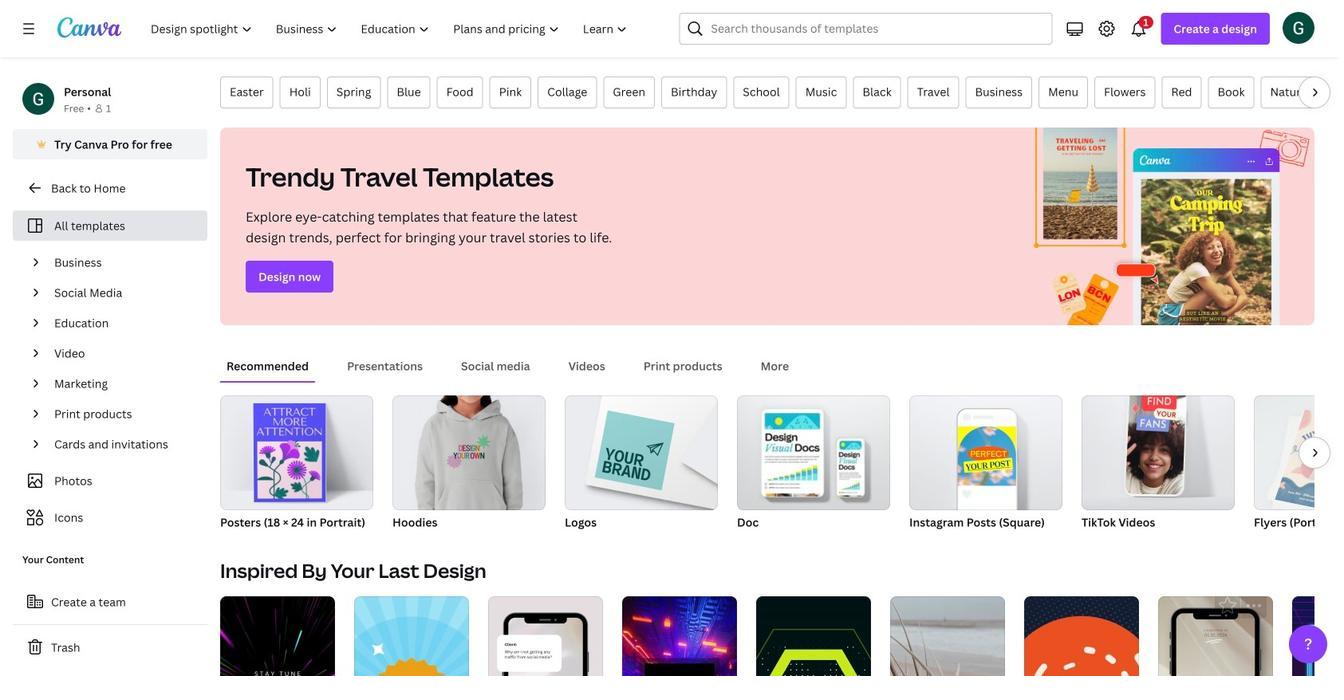 Task type: vqa. For each thing, say whether or not it's contained in the screenshot.
Top Level Navigation element
yes



Task type: locate. For each thing, give the bounding box(es) containing it.
logo image
[[565, 396, 718, 511], [595, 411, 675, 491]]

None search field
[[679, 13, 1052, 45]]

instagram post (square) image
[[909, 396, 1062, 511], [958, 427, 1016, 486]]

flyer (portrait 8.5 × 11 in) image
[[1254, 396, 1340, 511]]

hoodie image
[[392, 396, 546, 511], [441, 429, 497, 475]]

poster (18 × 24 in portrait) image
[[220, 396, 373, 511], [253, 404, 326, 502]]

top level navigation element
[[140, 13, 641, 45]]

tiktok video image
[[1125, 386, 1186, 495], [1082, 396, 1235, 511]]

doc image
[[737, 396, 890, 511], [737, 396, 890, 511]]



Task type: describe. For each thing, give the bounding box(es) containing it.
Search search field
[[711, 14, 1042, 44]]

trendy travel templates image
[[1018, 128, 1315, 325]]

greg robinson image
[[1283, 12, 1315, 44]]



